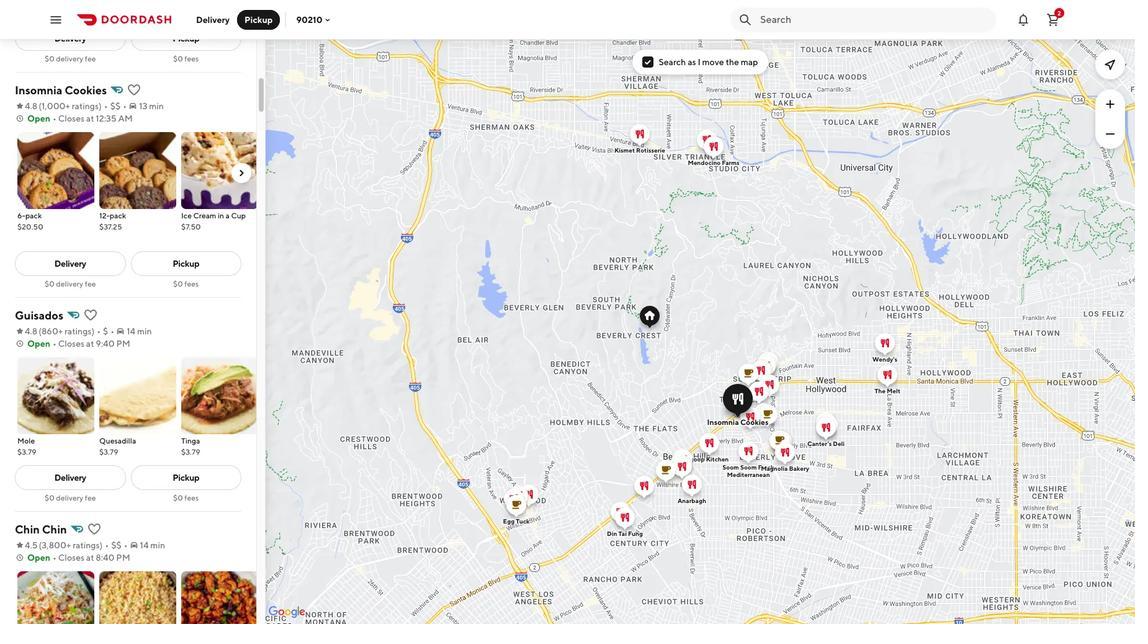Task type: locate. For each thing, give the bounding box(es) containing it.
1 horizontal spatial 14
[[140, 541, 149, 551]]

2 average rating of 4.8 out of 5 element from the top
[[15, 325, 37, 338]]

2 vertical spatial ratings
[[73, 541, 100, 551]]

0 vertical spatial )
[[99, 101, 102, 111]]

)
[[99, 101, 102, 111], [91, 327, 94, 336], [100, 541, 103, 551]]

open • closes at 12:35 am
[[27, 114, 133, 124]]

1 horizontal spatial $3.79
[[99, 448, 118, 457]]

0 vertical spatial open
[[27, 114, 50, 124]]

1 horizontal spatial chin
[[42, 523, 67, 536]]

delivery down open menu image
[[56, 54, 83, 63]]

average rating of 4.8 out of 5 element for guisados
[[15, 325, 37, 338]]

1 4.8 from the top
[[25, 101, 37, 111]]

0 vertical spatial average rating of 4.8 out of 5 element
[[15, 100, 37, 112]]

0 vertical spatial 4.8
[[25, 101, 37, 111]]

2 vertical spatial closes
[[58, 553, 84, 563]]

2 at from the top
[[86, 339, 94, 349]]

$37.25
[[99, 222, 122, 232]]

1 vertical spatial pickup link
[[131, 251, 241, 276]]

3 at from the top
[[86, 553, 94, 563]]

1 fee from the top
[[85, 54, 96, 63]]

14
[[127, 327, 135, 336], [140, 541, 149, 551]]

Store search: begin typing to search for stores available on DoorDash text field
[[760, 13, 989, 26]]

pack inside 6-pack $20.50
[[25, 211, 42, 220]]

13 min
[[139, 101, 164, 111]]

ratings up open • closes at 9:40 pm at the left bottom
[[65, 327, 91, 336]]

0 vertical spatial delivery link
[[15, 26, 126, 51]]

open down 1,000+
[[27, 114, 50, 124]]

0 vertical spatial $0 delivery fee
[[45, 54, 96, 63]]

fresh
[[758, 464, 774, 471], [758, 464, 774, 471]]

1 at from the top
[[86, 114, 94, 124]]

3 closes from the top
[[58, 553, 84, 563]]

at left 12:35
[[86, 114, 94, 124]]

9:40
[[96, 339, 115, 349]]

2 vertical spatial $0 fees
[[173, 494, 199, 503]]

delivery up guisados
[[56, 279, 83, 289]]

1 vertical spatial min
[[137, 327, 152, 336]]

0 vertical spatial delivery
[[56, 54, 83, 63]]

$0 delivery fee down open menu image
[[45, 54, 96, 63]]

closes for chin chin
[[58, 553, 84, 563]]

fees down delivery button at the top of page
[[185, 54, 199, 63]]

2 pm from the top
[[116, 553, 130, 563]]

2 closes from the top
[[58, 339, 84, 349]]

magnolia bakery
[[761, 465, 809, 472], [761, 465, 809, 472]]

at left '8:40'
[[86, 553, 94, 563]]

$3.79 down mole
[[17, 448, 36, 457]]

( up the 'open • closes at 12:35 am'
[[39, 101, 42, 111]]

$0 fees down tinga $3.79
[[173, 494, 199, 503]]

14 right $
[[127, 327, 135, 336]]

2 pickup link from the top
[[131, 251, 241, 276]]

fee
[[85, 54, 96, 63], [85, 279, 96, 289], [85, 494, 96, 503]]

•
[[104, 101, 108, 111], [123, 101, 127, 111], [53, 114, 56, 124], [97, 327, 101, 336], [111, 327, 114, 336], [53, 339, 56, 349], [105, 541, 109, 551], [124, 541, 128, 551], [53, 553, 56, 563]]

pickup down $7.50
[[173, 259, 199, 269]]

6-pack $20.50
[[17, 211, 43, 232]]

ratings up the 'open • closes at 12:35 am'
[[72, 101, 99, 111]]

12:35
[[96, 114, 117, 124]]

1 vertical spatial pm
[[116, 553, 130, 563]]

3 delivery from the top
[[56, 494, 83, 503]]

goop
[[690, 456, 705, 463], [690, 456, 705, 463]]

min for guisados
[[137, 327, 152, 336]]

(
[[39, 101, 42, 111], [39, 327, 42, 336], [39, 541, 42, 551]]

delivery
[[56, 54, 83, 63], [56, 279, 83, 289], [56, 494, 83, 503]]

1 vertical spatial delivery link
[[15, 251, 126, 276]]

tinga
[[181, 436, 200, 446]]

4.8
[[25, 101, 37, 111], [25, 327, 37, 336]]

$3.79 for mole $3.79
[[17, 448, 36, 457]]

• $$
[[104, 101, 121, 111], [105, 541, 121, 551]]

14 min
[[127, 327, 152, 336], [140, 541, 165, 551]]

$0 fees down $7.50
[[173, 279, 199, 289]]

din tai fung
[[607, 530, 643, 538], [607, 530, 643, 538]]

kismet
[[614, 147, 635, 154], [614, 147, 635, 154]]

magnolia
[[761, 465, 788, 472], [761, 465, 788, 472]]

$3.79 down quesadilla
[[99, 448, 118, 457]]

• $$ up 12:35
[[104, 101, 121, 111]]

rotisserie
[[636, 147, 665, 154], [636, 147, 665, 154]]

1 vertical spatial $$
[[111, 541, 121, 551]]

pack inside 12-pack $37.25
[[110, 211, 126, 220]]

3 $0 delivery fee from the top
[[45, 494, 96, 503]]

fees down tinga $3.79
[[185, 494, 199, 503]]

open down the 860+
[[27, 339, 50, 349]]

click to add this store to your saved list image
[[83, 308, 98, 323], [87, 522, 101, 537]]

pm
[[116, 339, 130, 349], [116, 553, 130, 563]]

the melt
[[875, 387, 900, 395], [875, 387, 900, 395]]

1 vertical spatial 14 min
[[140, 541, 165, 551]]

0 vertical spatial 14 min
[[127, 327, 152, 336]]

2 open from the top
[[27, 339, 50, 349]]

fee up ( 860+ ratings )
[[85, 279, 96, 289]]

$3.79 down the tinga
[[181, 448, 200, 457]]

) up 12:35
[[99, 101, 102, 111]]

open • closes at 8:40 pm
[[27, 553, 130, 563]]

open menu image
[[48, 12, 63, 27]]

delivery link
[[15, 26, 126, 51], [15, 251, 126, 276], [15, 466, 126, 490]]

( for insomnia cookies
[[39, 101, 42, 111]]

0 vertical spatial (
[[39, 101, 42, 111]]

0 vertical spatial fees
[[185, 54, 199, 63]]

( down guisados
[[39, 327, 42, 336]]

1 vertical spatial ratings
[[65, 327, 91, 336]]

14 min right $
[[127, 327, 152, 336]]

$0 fees down delivery button at the top of page
[[173, 54, 199, 63]]

1 ( from the top
[[39, 101, 42, 111]]

0 horizontal spatial 14
[[127, 327, 135, 336]]

fee up ( 1,000+ ratings )
[[85, 54, 96, 63]]

guisados
[[15, 309, 63, 322]]

delivery for guisados
[[56, 494, 83, 503]]

closes down ( 860+ ratings )
[[58, 339, 84, 349]]

melt
[[887, 387, 900, 395], [887, 387, 900, 395]]

fees down $7.50
[[185, 279, 199, 289]]

0 vertical spatial ratings
[[72, 101, 99, 111]]

open down 4.5
[[27, 553, 50, 563]]

pickup link for guisados
[[131, 466, 241, 490]]

1 vertical spatial $0 fees
[[173, 279, 199, 289]]

fee up "( 3,800+ ratings )"
[[85, 494, 96, 503]]

delivery
[[196, 15, 230, 25], [55, 34, 86, 43], [55, 259, 86, 269], [55, 473, 86, 483]]

pack up $37.25
[[110, 211, 126, 220]]

pack up $20.50
[[25, 211, 42, 220]]

ratings
[[72, 101, 99, 111], [65, 327, 91, 336], [73, 541, 100, 551]]

3 open from the top
[[27, 553, 50, 563]]

1 vertical spatial fees
[[185, 279, 199, 289]]

general tso's chicken image
[[181, 572, 258, 625]]

$3.79 for quesadilla $3.79
[[99, 448, 118, 457]]

map
[[741, 57, 758, 67]]

the famous chinese chicken salad image
[[17, 572, 94, 625]]

0 vertical spatial 14
[[127, 327, 135, 336]]

open for guisados
[[27, 339, 50, 349]]

fee for insomnia cookies
[[85, 279, 96, 289]]

1 vertical spatial 14
[[140, 541, 149, 551]]

min up fried rice image
[[150, 541, 165, 551]]

( 860+ ratings )
[[39, 327, 94, 336]]

goop kitchen soom soom fresh mediterranean
[[690, 456, 774, 479], [690, 456, 774, 479]]

1 $3.79 from the left
[[17, 448, 36, 457]]

2 vertical spatial at
[[86, 553, 94, 563]]

min right 13
[[149, 101, 164, 111]]

2 vertical spatial )
[[100, 541, 103, 551]]

at left 9:40
[[86, 339, 94, 349]]

0 vertical spatial $0 fees
[[173, 54, 199, 63]]

$0 fees for guisados
[[173, 494, 199, 503]]

1 chin from the left
[[15, 523, 40, 536]]

0 vertical spatial • $$
[[104, 101, 121, 111]]

2 vertical spatial open
[[27, 553, 50, 563]]

2 $0 delivery fee from the top
[[45, 279, 96, 289]]

canter's deli
[[807, 440, 845, 448], [807, 440, 845, 448]]

farms
[[722, 159, 739, 166], [722, 159, 739, 166]]

• up 12:35
[[104, 101, 108, 111]]

insomnia
[[15, 84, 62, 97], [707, 418, 739, 427], [707, 418, 739, 427]]

powered by google image
[[269, 607, 305, 619]]

chin up 3,800+
[[42, 523, 67, 536]]

3 fee from the top
[[85, 494, 96, 503]]

4.8 left 1,000+
[[25, 101, 37, 111]]

bakery
[[789, 465, 809, 472], [789, 465, 809, 472]]

• down 3,800+
[[53, 553, 56, 563]]

Search as I move the map checkbox
[[643, 56, 654, 68]]

860+
[[42, 327, 63, 336]]

2 fee from the top
[[85, 279, 96, 289]]

closes down ( 1,000+ ratings )
[[58, 114, 84, 124]]

3 $3.79 from the left
[[181, 448, 200, 457]]

$0 delivery fee up chin chin
[[45, 494, 96, 503]]

wendy's
[[872, 356, 897, 363], [872, 356, 897, 363]]

anarbagh
[[678, 497, 706, 505], [678, 497, 706, 505]]

1 horizontal spatial pack
[[110, 211, 126, 220]]

mole $3.79
[[17, 436, 36, 457]]

2 fees from the top
[[185, 279, 199, 289]]

2 pack from the left
[[110, 211, 126, 220]]

3 delivery link from the top
[[15, 466, 126, 490]]

2 vertical spatial $0 delivery fee
[[45, 494, 96, 503]]

1 average rating of 4.8 out of 5 element from the top
[[15, 100, 37, 112]]

1 pm from the top
[[116, 339, 130, 349]]

ice cream in a cup $7.50
[[181, 211, 246, 232]]

1 vertical spatial fee
[[85, 279, 96, 289]]

at for insomnia cookies
[[86, 114, 94, 124]]

fung
[[628, 530, 643, 538], [628, 530, 643, 538]]

• $$ up '8:40'
[[105, 541, 121, 551]]

mole image
[[17, 358, 94, 435]]

3 items, open order cart image
[[1046, 12, 1061, 27]]

pm right 9:40
[[116, 339, 130, 349]]

$3.79 inside quesadilla $3.79
[[99, 448, 118, 457]]

min right $
[[137, 327, 152, 336]]

2 vertical spatial min
[[150, 541, 165, 551]]

1 vertical spatial 4.8
[[25, 327, 37, 336]]

2 vertical spatial delivery link
[[15, 466, 126, 490]]

• down 1,000+
[[53, 114, 56, 124]]

delivery inside button
[[196, 15, 230, 25]]

1 vertical spatial • $$
[[105, 541, 121, 551]]

cookies
[[65, 84, 107, 97], [740, 418, 768, 427], [740, 418, 768, 427]]

0 vertical spatial pm
[[116, 339, 130, 349]]

14 min up fried rice image
[[140, 541, 165, 551]]

insomnia cookies
[[15, 84, 107, 97], [707, 418, 768, 427], [707, 418, 768, 427]]

fees for insomnia cookies
[[185, 279, 199, 289]]

4.8 for guisados
[[25, 327, 37, 336]]

) left • $
[[91, 327, 94, 336]]

egg
[[503, 518, 514, 525], [503, 518, 514, 525]]

notification bell image
[[1016, 12, 1031, 27]]

$3.79
[[17, 448, 36, 457], [99, 448, 118, 457], [181, 448, 200, 457]]

open for insomnia cookies
[[27, 114, 50, 124]]

mendocino farms
[[688, 159, 739, 166], [688, 159, 739, 166]]

14 up fried rice image
[[140, 541, 149, 551]]

0 vertical spatial pickup link
[[131, 26, 241, 51]]

$$
[[110, 101, 121, 111], [111, 541, 121, 551]]

$0 delivery fee for guisados
[[45, 494, 96, 503]]

click to add this store to your saved list image up • $
[[83, 308, 98, 323]]

0 horizontal spatial pack
[[25, 211, 42, 220]]

deli
[[833, 440, 845, 448], [833, 440, 845, 448]]

) up '8:40'
[[100, 541, 103, 551]]

2 delivery link from the top
[[15, 251, 126, 276]]

egg tuck
[[503, 518, 529, 525], [503, 518, 529, 525]]

average rating of 4.8 out of 5 element down guisados
[[15, 325, 37, 338]]

( 3,800+ ratings )
[[39, 541, 103, 551]]

closes for insomnia cookies
[[58, 114, 84, 124]]

0 vertical spatial click to add this store to your saved list image
[[83, 308, 98, 323]]

at
[[86, 114, 94, 124], [86, 339, 94, 349], [86, 553, 94, 563]]

average rating of 4.8 out of 5 element left 1,000+
[[15, 100, 37, 112]]

chin
[[15, 523, 40, 536], [42, 523, 67, 536]]

1 pack from the left
[[25, 211, 42, 220]]

closes down "( 3,800+ ratings )"
[[58, 553, 84, 563]]

2 horizontal spatial $3.79
[[181, 448, 200, 457]]

pickup right delivery button at the top of page
[[245, 15, 273, 25]]

4.5
[[25, 541, 38, 551]]

$$ up '8:40'
[[111, 541, 121, 551]]

pack
[[25, 211, 42, 220], [110, 211, 126, 220]]

$$ up 12:35
[[110, 101, 121, 111]]

$0 fees
[[173, 54, 199, 63], [173, 279, 199, 289], [173, 494, 199, 503]]

pack for 12-
[[110, 211, 126, 220]]

• $$ for insomnia cookies
[[104, 101, 121, 111]]

1 $0 delivery fee from the top
[[45, 54, 96, 63]]

0 horizontal spatial chin
[[15, 523, 40, 536]]

2 delivery from the top
[[56, 279, 83, 289]]

0 vertical spatial closes
[[58, 114, 84, 124]]

0 vertical spatial fee
[[85, 54, 96, 63]]

pickup down delivery button at the top of page
[[173, 34, 199, 43]]

average rating of 4.8 out of 5 element
[[15, 100, 37, 112], [15, 325, 37, 338]]

2 vertical spatial fee
[[85, 494, 96, 503]]

2 ( from the top
[[39, 327, 42, 336]]

1 vertical spatial open
[[27, 339, 50, 349]]

1 delivery link from the top
[[15, 26, 126, 51]]

$0 delivery fee up guisados
[[45, 279, 96, 289]]

average rating of 4.5 out of 5 element
[[15, 539, 38, 552]]

pm right '8:40'
[[116, 553, 130, 563]]

1 vertical spatial average rating of 4.8 out of 5 element
[[15, 325, 37, 338]]

1 vertical spatial click to add this store to your saved list image
[[87, 522, 101, 537]]

0 vertical spatial at
[[86, 114, 94, 124]]

delivery up chin chin
[[56, 494, 83, 503]]

move
[[702, 57, 724, 67]]

min
[[149, 101, 164, 111], [137, 327, 152, 336], [150, 541, 165, 551]]

2 $3.79 from the left
[[99, 448, 118, 457]]

canter's
[[807, 440, 832, 448], [807, 440, 832, 448]]

ratings for guisados
[[65, 327, 91, 336]]

( 1,000+ ratings )
[[39, 101, 102, 111]]

0 vertical spatial min
[[149, 101, 164, 111]]

1 vertical spatial closes
[[58, 339, 84, 349]]

2 vertical spatial delivery
[[56, 494, 83, 503]]

ratings up the 'open • closes at 8:40 pm'
[[73, 541, 100, 551]]

2 4.8 from the top
[[25, 327, 37, 336]]

0 vertical spatial $$
[[110, 101, 121, 111]]

$0
[[45, 54, 54, 63], [173, 54, 183, 63], [45, 279, 54, 289], [173, 279, 183, 289], [45, 494, 54, 503], [173, 494, 183, 503]]

mediterranean
[[727, 471, 770, 479], [727, 471, 770, 479]]

3 ( from the top
[[39, 541, 42, 551]]

delivery link for guisados
[[15, 466, 126, 490]]

the
[[726, 57, 739, 67]]

2 $0 fees from the top
[[173, 279, 199, 289]]

1 vertical spatial )
[[91, 327, 94, 336]]

3 pickup link from the top
[[131, 466, 241, 490]]

fees
[[185, 54, 199, 63], [185, 279, 199, 289], [185, 494, 199, 503]]

1 vertical spatial $0 delivery fee
[[45, 279, 96, 289]]

pm for chin chin
[[116, 553, 130, 563]]

0 horizontal spatial $3.79
[[17, 448, 36, 457]]

kitchen
[[706, 456, 729, 463], [706, 456, 729, 463]]

3 fees from the top
[[185, 494, 199, 503]]

cup
[[231, 211, 246, 220]]

soom
[[722, 464, 739, 471], [722, 464, 739, 471], [740, 464, 757, 471], [740, 464, 757, 471]]

1 vertical spatial delivery
[[56, 279, 83, 289]]

pack for 6-
[[25, 211, 42, 220]]

( right 4.5
[[39, 541, 42, 551]]

2 vertical spatial fees
[[185, 494, 199, 503]]

at for chin chin
[[86, 553, 94, 563]]

2 vertical spatial pickup link
[[131, 466, 241, 490]]

click to add this store to your saved list image up "( 3,800+ ratings )"
[[87, 522, 101, 537]]

( for chin chin
[[39, 541, 42, 551]]

open • closes at 9:40 pm
[[27, 339, 130, 349]]

1 vertical spatial at
[[86, 339, 94, 349]]

1 closes from the top
[[58, 114, 84, 124]]

1 open from the top
[[27, 114, 50, 124]]

click to add this store to your saved list image for chin chin
[[87, 522, 101, 537]]

2 vertical spatial (
[[39, 541, 42, 551]]

pickup
[[245, 15, 273, 25], [173, 34, 199, 43], [173, 259, 199, 269], [173, 473, 199, 483]]

din
[[607, 530, 617, 538], [607, 530, 617, 538]]

3 $0 fees from the top
[[173, 494, 199, 503]]

quesadilla image
[[99, 358, 176, 435]]

1 vertical spatial (
[[39, 327, 42, 336]]

90210
[[296, 15, 323, 25]]

4.8 down guisados
[[25, 327, 37, 336]]

chin up average rating of 4.5 out of 5 element at the left of the page
[[15, 523, 40, 536]]

ratings for insomnia cookies
[[72, 101, 99, 111]]

$0 delivery fee
[[45, 54, 96, 63], [45, 279, 96, 289], [45, 494, 96, 503]]

closes
[[58, 114, 84, 124], [58, 339, 84, 349], [58, 553, 84, 563]]

pickup button
[[237, 10, 280, 29]]



Task type: vqa. For each thing, say whether or not it's contained in the screenshot.
Dilly
no



Task type: describe. For each thing, give the bounding box(es) containing it.
) for insomnia cookies
[[99, 101, 102, 111]]

zoom in image
[[1103, 97, 1118, 112]]

2 chin from the left
[[42, 523, 67, 536]]

$$ for chin
[[111, 541, 121, 551]]

min for chin chin
[[150, 541, 165, 551]]

cream
[[193, 211, 216, 220]]

mole
[[17, 436, 35, 446]]

tinga image
[[181, 358, 258, 435]]

$$ for cookies
[[110, 101, 121, 111]]

quesadilla $3.79
[[99, 436, 136, 457]]

6 pack image
[[17, 132, 94, 209]]

in
[[218, 211, 224, 220]]

3,800+
[[42, 541, 71, 551]]

1 $0 fees from the top
[[173, 54, 199, 63]]

12 pack image
[[99, 132, 176, 209]]

12-
[[99, 211, 110, 220]]

click to add this store to your saved list image
[[127, 83, 142, 97]]

closes for guisados
[[58, 339, 84, 349]]

zoom out image
[[1103, 127, 1118, 142]]

pickup down tinga $3.79
[[173, 473, 199, 483]]

14 for chin chin
[[140, 541, 149, 551]]

$
[[103, 327, 108, 336]]

2
[[1058, 9, 1061, 16]]

search as i move the map
[[659, 57, 758, 67]]

pickup inside button
[[245, 15, 273, 25]]

ice cream in a cup image
[[181, 132, 258, 209]]

• $
[[97, 327, 108, 336]]

• right $
[[111, 327, 114, 336]]

) for guisados
[[91, 327, 94, 336]]

$0 fees for insomnia cookies
[[173, 279, 199, 289]]

tinga $3.79
[[181, 436, 200, 457]]

at for guisados
[[86, 339, 94, 349]]

• up the 'open • closes at 8:40 pm'
[[124, 541, 128, 551]]

open for chin chin
[[27, 553, 50, 563]]

14 min for guisados
[[127, 327, 152, 336]]

1 pickup link from the top
[[131, 26, 241, 51]]

ratings for chin chin
[[73, 541, 100, 551]]

i
[[698, 57, 701, 67]]

delivery for insomnia cookies
[[56, 279, 83, 289]]

8:40
[[96, 553, 115, 563]]

$20.50
[[17, 222, 43, 232]]

• down the 860+
[[53, 339, 56, 349]]

12-pack $37.25
[[99, 211, 126, 232]]

map region
[[252, 0, 1135, 625]]

a
[[226, 211, 230, 220]]

$7.50
[[181, 222, 201, 232]]

1,000+
[[42, 101, 70, 111]]

next image
[[237, 168, 246, 178]]

delivery link for insomnia cookies
[[15, 251, 126, 276]]

1 fees from the top
[[185, 54, 199, 63]]

14 min for chin chin
[[140, 541, 165, 551]]

fees for guisados
[[185, 494, 199, 503]]

fee for guisados
[[85, 494, 96, 503]]

$0 delivery fee for insomnia cookies
[[45, 279, 96, 289]]

ice
[[181, 211, 192, 220]]

• $$ for chin chin
[[105, 541, 121, 551]]

) for chin chin
[[100, 541, 103, 551]]

search
[[659, 57, 686, 67]]

• left $
[[97, 327, 101, 336]]

$3.79 for tinga $3.79
[[181, 448, 200, 457]]

average rating of 4.8 out of 5 element for insomnia cookies
[[15, 100, 37, 112]]

click to add this store to your saved list image for guisados
[[83, 308, 98, 323]]

min for insomnia cookies
[[149, 101, 164, 111]]

recenter the map image
[[1103, 57, 1118, 72]]

4.8 for insomnia cookies
[[25, 101, 37, 111]]

( for guisados
[[39, 327, 42, 336]]

quesadilla
[[99, 436, 136, 446]]

• up the am
[[123, 101, 127, 111]]

fried rice image
[[99, 572, 176, 625]]

am
[[118, 114, 133, 124]]

chin chin
[[15, 523, 67, 536]]

• up '8:40'
[[105, 541, 109, 551]]

pm for guisados
[[116, 339, 130, 349]]

as
[[688, 57, 696, 67]]

6-
[[17, 211, 25, 220]]

delivery button
[[189, 10, 237, 29]]

1 delivery from the top
[[56, 54, 83, 63]]

pickup link for insomnia cookies
[[131, 251, 241, 276]]

14 for guisados
[[127, 327, 135, 336]]

2 button
[[1041, 7, 1066, 32]]

13
[[139, 101, 147, 111]]

90210 button
[[296, 15, 333, 25]]



